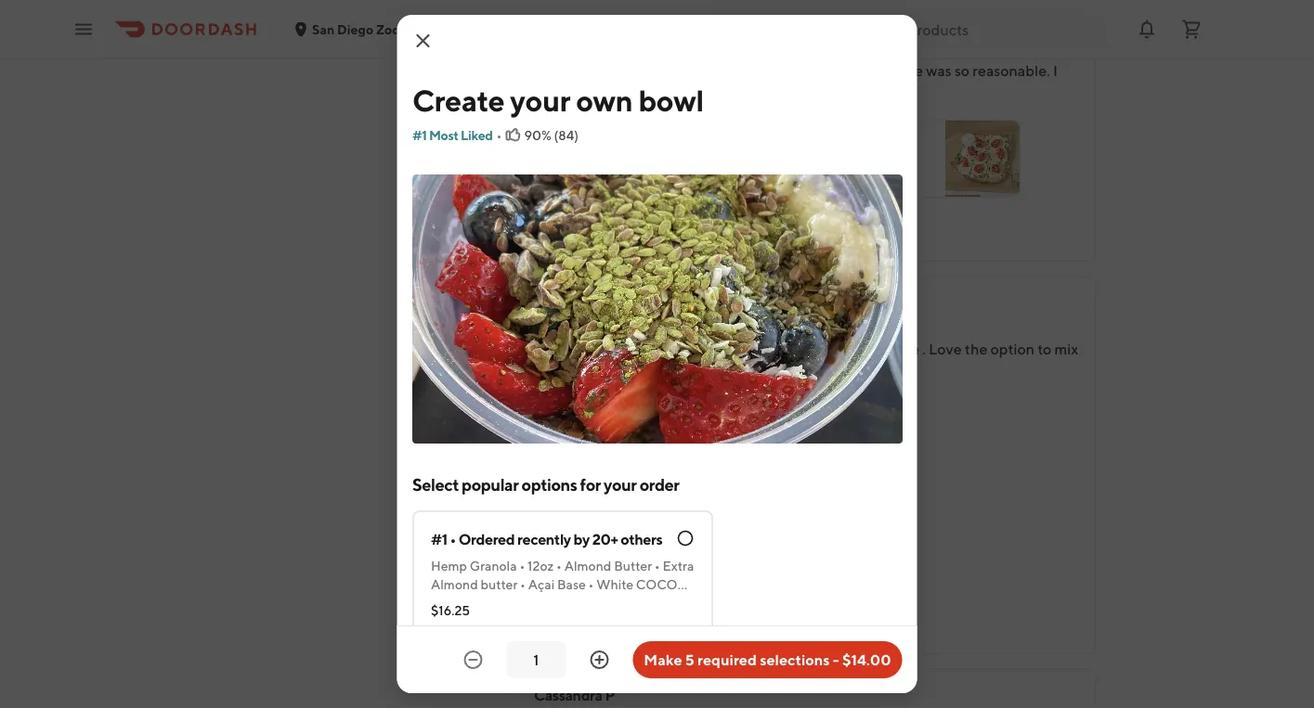 Task type: locate. For each thing, give the bounding box(es) containing it.
0 items, open order cart image
[[1181, 18, 1203, 40]]

helpful up increase quantity by 1 image
[[564, 617, 609, 632]]

1 horizontal spatial #1
[[431, 531, 447, 549]]

1 vertical spatial your
[[588, 430, 613, 445]]

1 vertical spatial #1
[[431, 531, 447, 549]]

own up (84)
[[576, 83, 633, 118]]

90%
[[524, 128, 551, 143]]

1 vertical spatial create
[[546, 430, 586, 445]]

1 helpful button from the top
[[534, 217, 620, 247]]

helpful button down base
[[534, 610, 620, 640]]

your
[[510, 83, 570, 118], [588, 430, 613, 445], [603, 475, 636, 495]]

2 vertical spatial your
[[603, 475, 636, 495]]

• right base at the bottom
[[461, 596, 466, 611]]

by
[[573, 531, 589, 549]]

hemp
[[431, 559, 467, 574]]

helpful button up heather m
[[534, 217, 620, 247]]

1 vertical spatial own
[[616, 430, 640, 445]]

your right for
[[603, 475, 636, 495]]

• right 11/3/23
[[668, 322, 673, 338]]

butter
[[614, 559, 652, 574]]

base
[[431, 596, 458, 611]]

cassandra p
[[534, 687, 615, 705]]

-
[[833, 652, 840, 669]]

m
[[591, 295, 604, 312]]

create up #1 most liked
[[412, 83, 504, 118]]

create your own bowl up 90% (84)
[[412, 83, 704, 118]]

1 vertical spatial helpful button
[[534, 610, 620, 640]]

1 horizontal spatial create
[[546, 430, 586, 445]]

0 horizontal spatial create
[[412, 83, 504, 118]]

helpful for 2nd helpful button from the bottom of the page
[[564, 224, 609, 239]]

#1 most liked
[[412, 128, 492, 143]]

0 vertical spatial create
[[412, 83, 504, 118]]

1 vertical spatial bowl
[[642, 430, 670, 445]]

your up the 90%
[[510, 83, 570, 118]]

•
[[496, 128, 502, 143], [612, 322, 618, 338], [668, 322, 673, 338], [450, 531, 456, 549], [519, 559, 525, 574], [556, 559, 562, 574], [654, 559, 660, 574], [520, 577, 525, 593], [588, 577, 594, 593], [461, 596, 466, 611]]

1 helpful from the top
[[564, 224, 609, 239]]

notification bell image
[[1136, 18, 1159, 40]]

1 vertical spatial create your own bowl
[[546, 430, 670, 445]]

almond up base
[[564, 559, 611, 574]]

0 vertical spatial create your own bowl
[[412, 83, 704, 118]]

almond
[[564, 559, 611, 574], [431, 577, 478, 593]]

order
[[738, 322, 774, 338]]

create your own bowl up for
[[546, 430, 670, 445]]

create inside create your own bowl dialog
[[412, 83, 504, 118]]

liked
[[460, 128, 492, 143]]

make 5 required selections - $14.00 button
[[633, 642, 903, 679]]

helpful button
[[534, 217, 620, 247], [534, 610, 620, 640]]

helpful for first helpful button from the bottom of the page
[[564, 617, 609, 632]]

20+
[[592, 531, 618, 549]]

0 vertical spatial your
[[510, 83, 570, 118]]

required
[[698, 652, 757, 669]]

recently
[[517, 531, 571, 549]]

create your own bowl
[[412, 83, 704, 118], [546, 430, 670, 445]]

$16.25
[[431, 603, 470, 619]]

#1 left most
[[412, 128, 426, 143]]

5
[[685, 652, 695, 669]]

san diego zoo
[[312, 21, 400, 37]]

#1
[[412, 128, 426, 143], [431, 531, 447, 549]]

0 vertical spatial own
[[576, 83, 633, 118]]

own inside button
[[616, 430, 640, 445]]

1 vertical spatial helpful
[[564, 617, 609, 632]]

your up for
[[588, 430, 613, 445]]

0 vertical spatial helpful button
[[534, 217, 620, 247]]

heather
[[534, 295, 588, 312]]

bowl inside button
[[642, 430, 670, 445]]

create
[[412, 83, 504, 118], [546, 430, 586, 445]]

helpful
[[564, 224, 609, 239], [564, 617, 609, 632]]

0 vertical spatial bowl
[[638, 83, 704, 118]]

• right 12oz
[[556, 559, 562, 574]]

0 horizontal spatial #1
[[412, 128, 426, 143]]

create your own bowl inside create your own bowl button
[[546, 430, 670, 445]]

0 vertical spatial helpful
[[564, 224, 609, 239]]

• right liked
[[496, 128, 502, 143]]

own up order
[[616, 430, 640, 445]]

• up hemp
[[450, 531, 456, 549]]

0 vertical spatial almond
[[564, 559, 611, 574]]

#1 up hemp
[[431, 531, 447, 549]]

decrease quantity by 1 image
[[462, 649, 484, 672]]

bowl up order
[[642, 430, 670, 445]]

diego
[[337, 21, 374, 37]]

own
[[576, 83, 633, 118], [616, 430, 640, 445]]

2 helpful button from the top
[[534, 610, 620, 640]]

hemp granola • 12oz • almond butter • extra almond butter • açai base • white coco base • strawberry $16.25
[[431, 559, 694, 619]]

almond down hemp
[[431, 577, 478, 593]]

selections
[[760, 652, 830, 669]]

others
[[620, 531, 662, 549]]

strawberry
[[469, 596, 534, 611]]

base
[[557, 577, 586, 593]]

0 horizontal spatial almond
[[431, 577, 478, 593]]

bowl up create your own bowl image
[[638, 83, 704, 118]]

bowl inside dialog
[[638, 83, 704, 118]]

helpful up m
[[564, 224, 609, 239]]

0 vertical spatial #1
[[412, 128, 426, 143]]

2 helpful from the top
[[564, 617, 609, 632]]

heather m
[[534, 295, 604, 312]]

create up options
[[546, 430, 586, 445]]

order
[[639, 475, 679, 495]]

bowl
[[638, 83, 704, 118], [642, 430, 670, 445]]



Task type: describe. For each thing, give the bounding box(es) containing it.
close create your own bowl image
[[412, 30, 434, 52]]

select popular options for your order
[[412, 475, 679, 495]]

san
[[312, 21, 335, 37]]

1 vertical spatial almond
[[431, 577, 478, 593]]

create your own bowl image
[[699, 121, 773, 197]]

1 horizontal spatial almond
[[564, 559, 611, 574]]

options
[[521, 475, 577, 495]]

white
[[596, 577, 633, 593]]

granola
[[469, 559, 517, 574]]

item photo 1 image
[[534, 496, 630, 591]]

açai
[[528, 577, 554, 593]]

• 11/3/23 • doordash order
[[612, 322, 774, 338]]

#1 for #1 • ordered recently by 20+ others
[[431, 531, 447, 549]]

roots toast image
[[946, 121, 1020, 197]]

90% (84)
[[524, 128, 578, 143]]

cassandra
[[534, 687, 603, 705]]

open menu image
[[72, 18, 95, 40]]

11/3/23
[[620, 322, 664, 338]]

12oz
[[527, 559, 553, 574]]

(84)
[[554, 128, 578, 143]]

for
[[580, 475, 601, 495]]

• left 11/3/23
[[612, 322, 618, 338]]

p
[[605, 687, 615, 705]]

extra
[[662, 559, 694, 574]]

Current quantity is 1 number field
[[518, 650, 555, 671]]

$14.00
[[843, 652, 891, 669]]

most
[[429, 128, 458, 143]]

create your own bowl inside create your own bowl dialog
[[412, 83, 704, 118]]

• left 12oz
[[519, 559, 525, 574]]

doordash
[[676, 322, 736, 338]]

make 5 required selections - $14.00
[[644, 652, 891, 669]]

butter
[[480, 577, 517, 593]]

create your own bowl button
[[534, 399, 715, 477]]

create your own bowl dialog
[[397, 15, 917, 709]]

coco
[[636, 577, 677, 593]]

own inside dialog
[[576, 83, 633, 118]]

#1 • ordered recently by 20+ others
[[431, 531, 662, 549]]

create inside create your own bowl button
[[546, 430, 586, 445]]

#1 for #1 most liked
[[412, 128, 426, 143]]

zoo
[[376, 21, 400, 37]]

• left "açai"
[[520, 577, 525, 593]]

ordered
[[458, 531, 514, 549]]

san diego zoo button
[[294, 21, 418, 37]]

select
[[412, 475, 458, 495]]

popular
[[461, 475, 518, 495]]

• right base
[[588, 577, 594, 593]]

item photo 2 image
[[637, 496, 733, 591]]

increase quantity by 1 image
[[588, 649, 611, 672]]

• up coco
[[654, 559, 660, 574]]

your inside button
[[588, 430, 613, 445]]

make
[[644, 652, 682, 669]]



Task type: vqa. For each thing, say whether or not it's contained in the screenshot.
the right Udon
no



